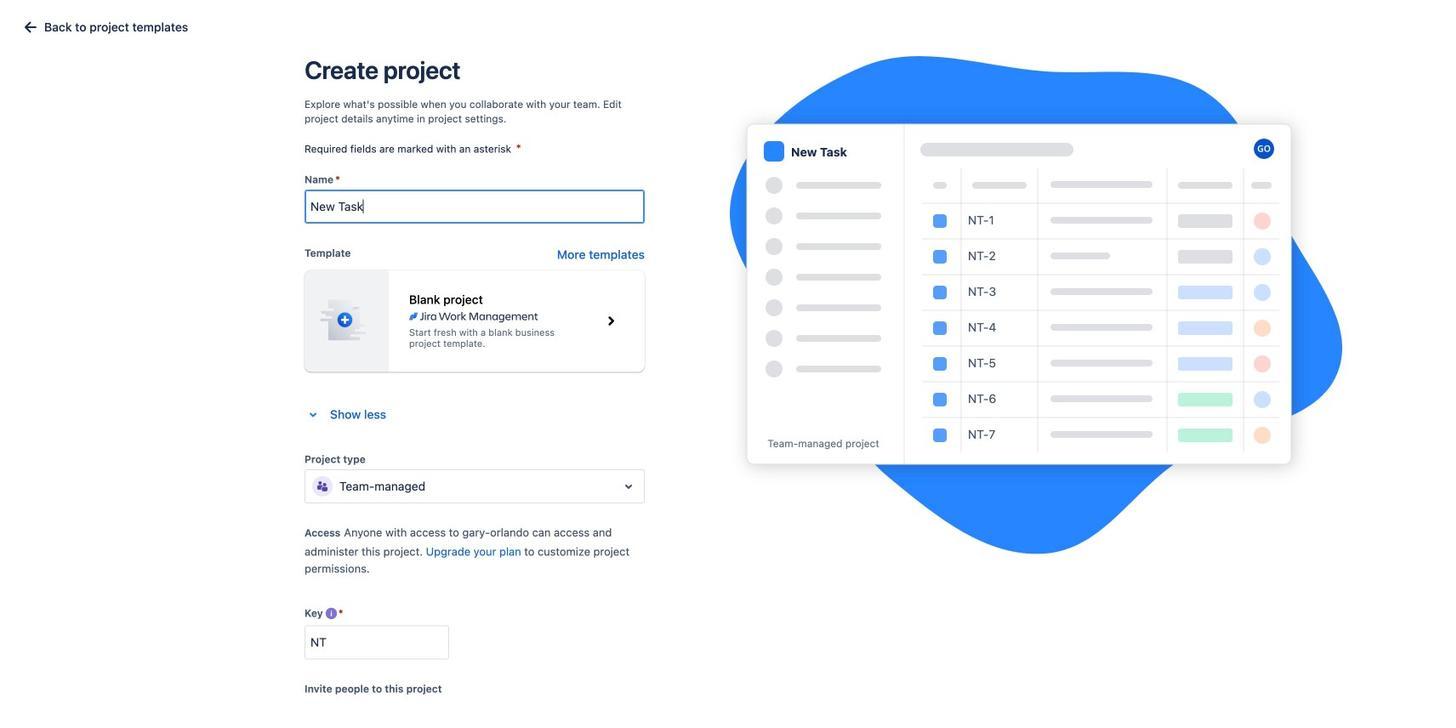 Task type: locate. For each thing, give the bounding box(es) containing it.
list item
[[179, 0, 255, 47]]

jira software image
[[44, 13, 159, 34], [44, 13, 159, 34]]

banner
[[0, 0, 1430, 48]]

templates image
[[20, 17, 41, 37]]

learn more image
[[325, 607, 338, 621]]

jira work management image
[[409, 310, 538, 324], [409, 310, 538, 324]]

None text field
[[340, 478, 343, 495]]

Try a team name, project goal, milestone... field
[[306, 191, 644, 222]]

open image
[[382, 123, 403, 143]]

None field
[[306, 628, 448, 658]]



Task type: vqa. For each thing, say whether or not it's contained in the screenshot.
the Your profile and settings "image"
no



Task type: describe. For each thing, give the bounding box(es) containing it.
clear image
[[317, 126, 331, 140]]

Search field
[[1106, 10, 1277, 37]]

primary element
[[10, 0, 984, 47]]

change template image
[[597, 307, 625, 335]]

open image
[[619, 476, 639, 497]]

illustration showing preview of jira project interface after the project creation is done image
[[730, 56, 1343, 555]]

clear image
[[365, 126, 379, 140]]



